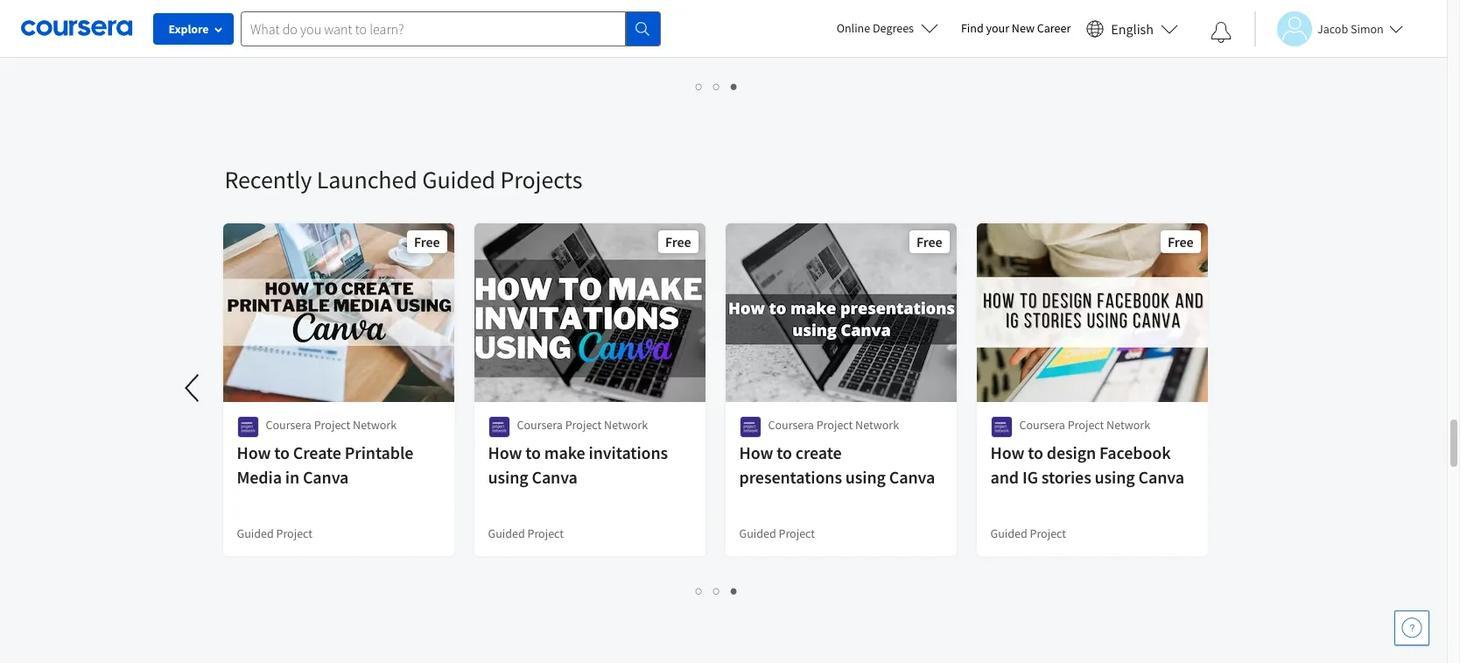 Task type: locate. For each thing, give the bounding box(es) containing it.
to
[[274, 441, 290, 463], [526, 441, 541, 463], [777, 441, 793, 463], [1028, 441, 1044, 463]]

1 button for 2 button for 2nd the 3 button from the bottom of the page
[[691, 76, 709, 96]]

coursera project network image
[[488, 416, 510, 438], [991, 416, 1013, 438]]

how to design facebook and ig stories using canva
[[991, 441, 1185, 488]]

1 horizontal spatial coursera project network image
[[991, 416, 1013, 438]]

4 free from the left
[[1168, 233, 1194, 250]]

2 to from the left
[[526, 441, 541, 463]]

1 coursera project network image from the left
[[237, 416, 259, 438]]

3
[[731, 78, 738, 95], [731, 582, 738, 599]]

1
[[696, 78, 703, 95], [696, 582, 703, 599]]

guided project down media
[[237, 525, 313, 541]]

design
[[1047, 441, 1097, 463]]

to up ig
[[1028, 441, 1044, 463]]

how
[[237, 441, 271, 463], [488, 441, 522, 463], [740, 441, 774, 463], [991, 441, 1025, 463]]

2 3 button from the top
[[726, 581, 744, 601]]

english button
[[1080, 0, 1186, 57]]

3 to from the left
[[777, 441, 793, 463]]

2
[[714, 78, 721, 95], [714, 582, 721, 599]]

What do you want to learn? text field
[[241, 11, 626, 46]]

2 inside the recently launched guided projects carousel element
[[714, 582, 721, 599]]

network up printable
[[353, 417, 397, 433]]

2 2 from the top
[[714, 582, 721, 599]]

2 coursera project network image from the left
[[991, 416, 1013, 438]]

find your new career link
[[953, 18, 1080, 39]]

coursera project network image for how to make invitations using canva
[[488, 416, 510, 438]]

2 button
[[709, 76, 726, 96], [709, 581, 726, 601]]

1 vertical spatial 2 button
[[709, 581, 726, 601]]

help center image
[[1402, 617, 1423, 638]]

how up and
[[991, 441, 1025, 463]]

2 3 from the top
[[731, 582, 738, 599]]

how inside how to create printable media in canva
[[237, 441, 271, 463]]

1 canva from the left
[[303, 466, 349, 488]]

0 horizontal spatial using
[[488, 466, 529, 488]]

network
[[353, 417, 397, 433], [604, 417, 648, 433], [856, 417, 900, 433], [1107, 417, 1151, 433]]

0 horizontal spatial coursera project network image
[[488, 416, 510, 438]]

how left "make"
[[488, 441, 522, 463]]

0 vertical spatial 1 button
[[691, 76, 709, 96]]

1 coursera project network from the left
[[266, 417, 397, 433]]

1 vertical spatial list
[[225, 581, 1210, 601]]

2 1 button from the top
[[691, 581, 709, 601]]

2 coursera project network from the left
[[517, 417, 648, 433]]

4 canva from the left
[[1139, 466, 1185, 488]]

1 vertical spatial 1
[[696, 582, 703, 599]]

4 coursera from the left
[[1020, 417, 1066, 433]]

1 vertical spatial 1 button
[[691, 581, 709, 601]]

0 horizontal spatial coursera project network image
[[237, 416, 259, 438]]

coursera
[[266, 417, 312, 433], [517, 417, 563, 433], [769, 417, 814, 433], [1020, 417, 1066, 433]]

1 free from the left
[[414, 233, 440, 250]]

coursera project network image for how to create printable media in canva
[[237, 416, 259, 438]]

coursera project network for create
[[769, 417, 900, 433]]

1 network from the left
[[353, 417, 397, 433]]

1 2 button from the top
[[709, 76, 726, 96]]

project
[[314, 417, 351, 433], [566, 417, 602, 433], [817, 417, 853, 433], [1068, 417, 1105, 433], [276, 525, 313, 541], [528, 525, 564, 541], [779, 525, 815, 541], [1030, 525, 1067, 541]]

canva inside the how to create presentations using canva
[[890, 466, 936, 488]]

1 3 from the top
[[731, 78, 738, 95]]

1 vertical spatial 3 button
[[726, 581, 744, 601]]

1 button for 2 button associated with 1st the 3 button from the bottom
[[691, 581, 709, 601]]

how inside the how to create presentations using canva
[[740, 441, 774, 463]]

4 to from the left
[[1028, 441, 1044, 463]]

network for create
[[856, 417, 900, 433]]

to up in
[[274, 441, 290, 463]]

to inside how to design facebook and ig stories using canva
[[1028, 441, 1044, 463]]

guided project down how to make invitations using canva at the left bottom of the page
[[488, 525, 564, 541]]

1 2 from the top
[[714, 78, 721, 95]]

0 vertical spatial 3 button
[[726, 76, 744, 96]]

media
[[237, 466, 282, 488]]

1 vertical spatial 2
[[714, 582, 721, 599]]

0 vertical spatial list
[[225, 76, 1210, 96]]

coursera for design
[[1020, 417, 1066, 433]]

network up the invitations
[[604, 417, 648, 433]]

3 canva from the left
[[890, 466, 936, 488]]

to left "make"
[[526, 441, 541, 463]]

3 for 1st the 3 button from the bottom
[[731, 582, 738, 599]]

free
[[414, 233, 440, 250], [666, 233, 691, 250], [917, 233, 943, 250], [1168, 233, 1194, 250]]

0 vertical spatial 2 button
[[709, 76, 726, 96]]

2 2 button from the top
[[709, 581, 726, 601]]

network for design
[[1107, 417, 1151, 433]]

2 horizontal spatial using
[[1095, 466, 1136, 488]]

guided project
[[237, 525, 313, 541], [488, 525, 564, 541], [740, 525, 815, 541], [991, 525, 1067, 541]]

how up presentations
[[740, 441, 774, 463]]

4 guided project from the left
[[991, 525, 1067, 541]]

3 coursera project network from the left
[[769, 417, 900, 433]]

how inside how to make invitations using canva
[[488, 441, 522, 463]]

2 free from the left
[[666, 233, 691, 250]]

1 to from the left
[[274, 441, 290, 463]]

how up media
[[237, 441, 271, 463]]

recently launched guided projects carousel element
[[0, 111, 1223, 616]]

4 how from the left
[[991, 441, 1025, 463]]

1 horizontal spatial coursera project network image
[[740, 416, 762, 438]]

2 using from the left
[[846, 466, 886, 488]]

network up the how to create presentations using canva
[[856, 417, 900, 433]]

4 network from the left
[[1107, 417, 1151, 433]]

explore
[[169, 21, 209, 37]]

coursera project network image
[[237, 416, 259, 438], [740, 416, 762, 438]]

online
[[837, 20, 871, 36]]

1 inside the recently launched guided projects carousel element
[[696, 582, 703, 599]]

1 1 button from the top
[[691, 76, 709, 96]]

to inside how to create printable media in canva
[[274, 441, 290, 463]]

2 for 1st the 3 button from the bottom
[[714, 582, 721, 599]]

launched
[[317, 164, 418, 195]]

coursera project network image up media
[[237, 416, 259, 438]]

network up facebook
[[1107, 417, 1151, 433]]

english
[[1112, 20, 1154, 37]]

in
[[285, 466, 300, 488]]

jacob simon
[[1318, 21, 1384, 36]]

1 button inside the recently launched guided projects carousel element
[[691, 581, 709, 601]]

coursera project network
[[266, 417, 397, 433], [517, 417, 648, 433], [769, 417, 900, 433], [1020, 417, 1151, 433]]

invitations
[[589, 441, 668, 463]]

list inside the recently launched guided projects carousel element
[[225, 581, 1210, 601]]

list
[[225, 76, 1210, 96], [225, 581, 1210, 601]]

0 vertical spatial 3
[[731, 78, 738, 95]]

2 coursera project network image from the left
[[740, 416, 762, 438]]

1 coursera project network image from the left
[[488, 416, 510, 438]]

explore button
[[153, 13, 234, 45]]

online degrees
[[837, 20, 914, 36]]

3 network from the left
[[856, 417, 900, 433]]

3 inside the recently launched guided projects carousel element
[[731, 582, 738, 599]]

1 vertical spatial 3
[[731, 582, 738, 599]]

jacob simon button
[[1255, 11, 1404, 46]]

coursera project network image up presentations
[[740, 416, 762, 438]]

coursera project network for make
[[517, 417, 648, 433]]

guided project down ig
[[991, 525, 1067, 541]]

guided
[[422, 164, 496, 195], [237, 525, 274, 541], [488, 525, 525, 541], [740, 525, 777, 541], [991, 525, 1028, 541]]

coursera project network for create
[[266, 417, 397, 433]]

1 using from the left
[[488, 466, 529, 488]]

3 how from the left
[[740, 441, 774, 463]]

1 coursera from the left
[[266, 417, 312, 433]]

ig
[[1023, 466, 1039, 488]]

2 how from the left
[[488, 441, 522, 463]]

4 coursera project network from the left
[[1020, 417, 1151, 433]]

2 canva from the left
[[532, 466, 578, 488]]

to inside the how to create presentations using canva
[[777, 441, 793, 463]]

2 network from the left
[[604, 417, 648, 433]]

2 list from the top
[[225, 581, 1210, 601]]

specialization link
[[221, 0, 456, 53]]

None search field
[[241, 11, 661, 46]]

1 1 from the top
[[696, 78, 703, 95]]

find your new career
[[962, 20, 1071, 36]]

guided for how to make invitations using canva
[[488, 525, 525, 541]]

to inside how to make invitations using canva
[[526, 441, 541, 463]]

canva inside how to design facebook and ig stories using canva
[[1139, 466, 1185, 488]]

to up presentations
[[777, 441, 793, 463]]

degrees
[[873, 20, 914, 36]]

network for create
[[353, 417, 397, 433]]

guided project down presentations
[[740, 525, 815, 541]]

3 coursera from the left
[[769, 417, 814, 433]]

using inside how to make invitations using canva
[[488, 466, 529, 488]]

1 how from the left
[[237, 441, 271, 463]]

3 guided project from the left
[[740, 525, 815, 541]]

1 horizontal spatial using
[[846, 466, 886, 488]]

how to create presentations using canva
[[740, 441, 936, 488]]

0 vertical spatial 2
[[714, 78, 721, 95]]

using inside the how to create presentations using canva
[[846, 466, 886, 488]]

2 guided project from the left
[[488, 525, 564, 541]]

0 vertical spatial 1
[[696, 78, 703, 95]]

2 1 from the top
[[696, 582, 703, 599]]

guided project for how to make invitations using canva
[[488, 525, 564, 541]]

1 button
[[691, 76, 709, 96], [691, 581, 709, 601]]

2 coursera from the left
[[517, 417, 563, 433]]

coursera project network for design
[[1020, 417, 1151, 433]]

how to make invitations using canva
[[488, 441, 668, 488]]

guided for how to create printable media in canva
[[237, 525, 274, 541]]

1 guided project from the left
[[237, 525, 313, 541]]

3 using from the left
[[1095, 466, 1136, 488]]

3 free from the left
[[917, 233, 943, 250]]

how inside how to design facebook and ig stories using canva
[[991, 441, 1025, 463]]

using
[[488, 466, 529, 488], [846, 466, 886, 488], [1095, 466, 1136, 488]]

create
[[293, 441, 341, 463]]

3 button
[[726, 76, 744, 96], [726, 581, 744, 601]]

network for make
[[604, 417, 648, 433]]

canva
[[303, 466, 349, 488], [532, 466, 578, 488], [890, 466, 936, 488], [1139, 466, 1185, 488]]



Task type: vqa. For each thing, say whether or not it's contained in the screenshot.
the earn your degree collection element
no



Task type: describe. For each thing, give the bounding box(es) containing it.
1 for 1st the 3 button from the bottom
[[696, 582, 703, 599]]

2 button for 1st the 3 button from the bottom
[[709, 581, 726, 601]]

to for create
[[274, 441, 290, 463]]

how for how to create presentations using canva
[[740, 441, 774, 463]]

recently
[[225, 164, 312, 195]]

your
[[987, 20, 1010, 36]]

2 button for 2nd the 3 button from the bottom of the page
[[709, 76, 726, 96]]

coursera project network image for how to design facebook and ig stories using canva
[[991, 416, 1013, 438]]

free for how to create presentations using canva
[[917, 233, 943, 250]]

guided project for how to design facebook and ig stories using canva
[[991, 525, 1067, 541]]

free for how to create printable media in canva
[[414, 233, 440, 250]]

specialization
[[237, 21, 309, 37]]

3 for 2nd the 3 button from the bottom of the page
[[731, 78, 738, 95]]

online degrees button
[[823, 9, 953, 47]]

guided project for how to create printable media in canva
[[237, 525, 313, 541]]

1 list from the top
[[225, 76, 1210, 96]]

canva inside how to create printable media in canva
[[303, 466, 349, 488]]

how for how to create printable media in canva
[[237, 441, 271, 463]]

coursera image
[[21, 14, 132, 42]]

using for create
[[846, 466, 886, 488]]

projects
[[500, 164, 583, 195]]

coursera project network image for how to create presentations using canva
[[740, 416, 762, 438]]

guided for how to create presentations using canva
[[740, 525, 777, 541]]

chevron down image
[[67, 26, 80, 39]]

to for design
[[1028, 441, 1044, 463]]

facebook
[[1100, 441, 1171, 463]]

make
[[545, 441, 586, 463]]

to for create
[[777, 441, 793, 463]]

previous slide image
[[172, 367, 214, 409]]

find
[[962, 20, 984, 36]]

printable
[[345, 441, 414, 463]]

new
[[1012, 20, 1035, 36]]

stories
[[1042, 466, 1092, 488]]

show notifications image
[[1211, 22, 1232, 43]]

coursera for create
[[266, 417, 312, 433]]

using inside how to design facebook and ig stories using canva
[[1095, 466, 1136, 488]]

jacob
[[1318, 21, 1349, 36]]

simon
[[1351, 21, 1384, 36]]

2 for 2nd the 3 button from the bottom of the page
[[714, 78, 721, 95]]

how to create printable media in canva
[[237, 441, 414, 488]]

to for make
[[526, 441, 541, 463]]

canva inside how to make invitations using canva
[[532, 466, 578, 488]]

course link
[[975, 0, 1210, 53]]

and
[[991, 466, 1019, 488]]

1 3 button from the top
[[726, 76, 744, 96]]

career
[[1038, 20, 1071, 36]]

guided for how to design facebook and ig stories using canva
[[991, 525, 1028, 541]]

presentations
[[740, 466, 842, 488]]

how for how to design facebook and ig stories using canva
[[991, 441, 1025, 463]]

free for how to design facebook and ig stories using canva
[[1168, 233, 1194, 250]]

using for make
[[488, 466, 529, 488]]

coursera for create
[[769, 417, 814, 433]]

coursera for make
[[517, 417, 563, 433]]

recently launched guided projects
[[225, 164, 583, 195]]

create
[[796, 441, 842, 463]]

guided project for how to create presentations using canva
[[740, 525, 815, 541]]

how for how to make invitations using canva
[[488, 441, 522, 463]]

free for how to make invitations using canva
[[666, 233, 691, 250]]

course
[[991, 21, 1027, 37]]

1 for 2nd the 3 button from the bottom of the page
[[696, 78, 703, 95]]



